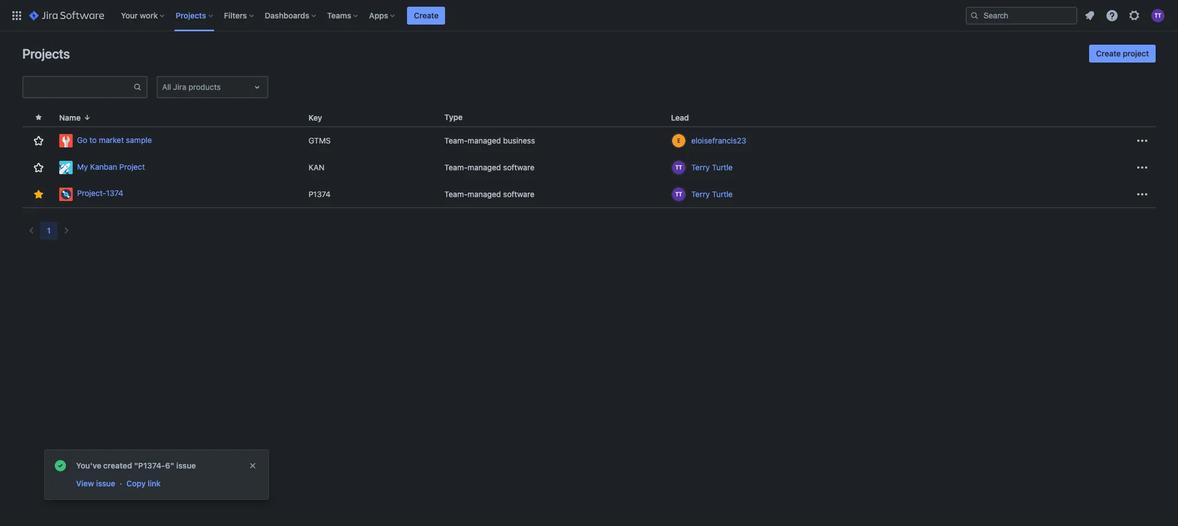 Task type: locate. For each thing, give the bounding box(es) containing it.
create button
[[407, 6, 446, 24]]

all
[[162, 82, 171, 92]]

alert
[[45, 451, 268, 500]]

filters
[[224, 10, 247, 20]]

1 managed from the top
[[468, 136, 501, 145]]

products
[[189, 82, 221, 92]]

terry for p1374
[[692, 189, 710, 199]]

create project button
[[1090, 45, 1156, 63]]

issue right 6"
[[176, 461, 196, 471]]

1 terry turtle link from the top
[[692, 162, 733, 173]]

1 team- from the top
[[445, 136, 468, 145]]

key
[[309, 113, 322, 122]]

team-managed business
[[445, 136, 535, 145]]

6"
[[165, 461, 174, 471]]

projects button
[[172, 6, 217, 24]]

0 vertical spatial terry turtle link
[[692, 162, 733, 173]]

you've
[[76, 461, 101, 471]]

create inside create button
[[414, 10, 439, 20]]

1 horizontal spatial issue
[[176, 461, 196, 471]]

copy
[[127, 479, 146, 489]]

1 vertical spatial issue
[[96, 479, 115, 489]]

team-
[[445, 136, 468, 145], [445, 163, 468, 172], [445, 189, 468, 199]]

team- for gtms
[[445, 136, 468, 145]]

create
[[414, 10, 439, 20], [1097, 49, 1121, 58]]

terry turtle
[[692, 163, 733, 172], [692, 189, 733, 199]]

1 vertical spatial create
[[1097, 49, 1121, 58]]

2 vertical spatial team-
[[445, 189, 468, 199]]

2 team-managed software from the top
[[445, 189, 535, 199]]

0 vertical spatial software
[[503, 163, 535, 172]]

eloisefrancis23
[[692, 136, 747, 145]]

2 software from the top
[[503, 189, 535, 199]]

0 horizontal spatial create
[[414, 10, 439, 20]]

name button
[[55, 111, 96, 124]]

kanban
[[90, 162, 117, 172]]

1 vertical spatial team-
[[445, 163, 468, 172]]

banner
[[0, 0, 1179, 31]]

0 vertical spatial turtle
[[712, 163, 733, 172]]

0 vertical spatial more image
[[1136, 134, 1150, 148]]

software for p1374
[[503, 189, 535, 199]]

0 vertical spatial create
[[414, 10, 439, 20]]

jira
[[173, 82, 186, 92]]

teams button
[[324, 6, 363, 24]]

None text field
[[23, 79, 133, 95], [162, 82, 164, 93], [23, 79, 133, 95], [162, 82, 164, 93]]

0 vertical spatial projects
[[176, 10, 206, 20]]

2 managed from the top
[[468, 163, 501, 172]]

3 managed from the top
[[468, 189, 501, 199]]

kan
[[309, 163, 325, 172]]

2 turtle from the top
[[712, 189, 733, 199]]

2 terry from the top
[[692, 189, 710, 199]]

go to market sample
[[77, 135, 152, 145]]

turtle for kan
[[712, 163, 733, 172]]

2 terry turtle link from the top
[[692, 189, 733, 200]]

managed
[[468, 136, 501, 145], [468, 163, 501, 172], [468, 189, 501, 199]]

terry
[[692, 163, 710, 172], [692, 189, 710, 199]]

1 vertical spatial more image
[[1136, 161, 1150, 175]]

1
[[47, 226, 51, 235]]

turtle
[[712, 163, 733, 172], [712, 189, 733, 199]]

created
[[103, 461, 132, 471]]

managed for gtms
[[468, 136, 501, 145]]

projects right work
[[176, 10, 206, 20]]

terry turtle link
[[692, 162, 733, 173], [692, 189, 733, 200]]

business
[[503, 136, 535, 145]]

copy link
[[127, 479, 161, 489]]

team-managed software
[[445, 163, 535, 172], [445, 189, 535, 199]]

1 terry from the top
[[692, 163, 710, 172]]

software
[[503, 163, 535, 172], [503, 189, 535, 199]]

project
[[1123, 49, 1150, 58]]

notifications image
[[1084, 9, 1097, 22]]

1 turtle from the top
[[712, 163, 733, 172]]

1 vertical spatial terry
[[692, 189, 710, 199]]

0 vertical spatial terry turtle
[[692, 163, 733, 172]]

1 vertical spatial terry turtle link
[[692, 189, 733, 200]]

projects
[[176, 10, 206, 20], [22, 46, 70, 62]]

managed for p1374
[[468, 189, 501, 199]]

3 team- from the top
[[445, 189, 468, 199]]

1 vertical spatial software
[[503, 189, 535, 199]]

issue right view
[[96, 479, 115, 489]]

2 team- from the top
[[445, 163, 468, 172]]

dashboards button
[[262, 6, 321, 24]]

1 vertical spatial terry turtle
[[692, 189, 733, 199]]

star project-1374 image
[[32, 188, 45, 201]]

projects down appswitcher icon
[[22, 46, 70, 62]]

0 vertical spatial managed
[[468, 136, 501, 145]]

managed for kan
[[468, 163, 501, 172]]

1 software from the top
[[503, 163, 535, 172]]

success image
[[54, 460, 67, 473]]

go
[[77, 135, 87, 145]]

1 horizontal spatial projects
[[176, 10, 206, 20]]

jira software image
[[29, 9, 104, 22], [29, 9, 104, 22]]

0 vertical spatial team-
[[445, 136, 468, 145]]

2 terry turtle from the top
[[692, 189, 733, 199]]

1 team-managed software from the top
[[445, 163, 535, 172]]

view issue link
[[75, 478, 116, 491]]

1 horizontal spatial create
[[1097, 49, 1121, 58]]

0 vertical spatial team-managed software
[[445, 163, 535, 172]]

create left project
[[1097, 49, 1121, 58]]

teams
[[327, 10, 351, 20]]

1 vertical spatial turtle
[[712, 189, 733, 199]]

2 vertical spatial managed
[[468, 189, 501, 199]]

1 vertical spatial team-managed software
[[445, 189, 535, 199]]

copy link button
[[125, 478, 162, 491]]

terry turtle for p1374
[[692, 189, 733, 199]]

your work button
[[118, 6, 169, 24]]

1 terry turtle from the top
[[692, 163, 733, 172]]

0 vertical spatial terry
[[692, 163, 710, 172]]

software for kan
[[503, 163, 535, 172]]

1 vertical spatial managed
[[468, 163, 501, 172]]

0 horizontal spatial issue
[[96, 479, 115, 489]]

view
[[76, 479, 94, 489]]

create right apps dropdown button
[[414, 10, 439, 20]]

more image
[[1136, 134, 1150, 148], [1136, 161, 1150, 175]]

issue
[[176, 461, 196, 471], [96, 479, 115, 489]]

0 horizontal spatial projects
[[22, 46, 70, 62]]

more image
[[1136, 188, 1150, 201]]

create inside create project button
[[1097, 49, 1121, 58]]

type
[[445, 112, 463, 122]]

you've created "p1374-6" issue
[[76, 461, 196, 471]]

create for create project
[[1097, 49, 1121, 58]]

my kanban project link
[[59, 161, 300, 175]]

lead button
[[667, 111, 703, 124]]

name
[[59, 113, 81, 122]]

your profile and settings image
[[1152, 9, 1165, 22]]

eloisefrancis23 link
[[692, 135, 747, 147]]

work
[[140, 10, 158, 20]]



Task type: vqa. For each thing, say whether or not it's contained in the screenshot.
right List Item
no



Task type: describe. For each thing, give the bounding box(es) containing it.
terry for kan
[[692, 163, 710, 172]]

view issue
[[76, 479, 115, 489]]

all jira products
[[162, 82, 221, 92]]

next image
[[60, 224, 73, 238]]

project
[[119, 162, 145, 172]]

terry turtle for kan
[[692, 163, 733, 172]]

my
[[77, 162, 88, 172]]

terry turtle link for kan
[[692, 162, 733, 173]]

apps
[[369, 10, 388, 20]]

terry turtle link for p1374
[[692, 189, 733, 200]]

appswitcher icon image
[[10, 9, 23, 22]]

link
[[148, 479, 161, 489]]

team-managed software for p1374
[[445, 189, 535, 199]]

create for create
[[414, 10, 439, 20]]

your
[[121, 10, 138, 20]]

p1374
[[309, 189, 331, 199]]

2 more image from the top
[[1136, 161, 1150, 175]]

project-
[[77, 189, 106, 198]]

dismiss image
[[248, 462, 257, 471]]

key button
[[304, 111, 336, 124]]

banner containing your work
[[0, 0, 1179, 31]]

alert containing you've created "p1374-6" issue
[[45, 451, 268, 500]]

turtle for p1374
[[712, 189, 733, 199]]

market
[[99, 135, 124, 145]]

primary element
[[7, 0, 966, 31]]

1 button
[[40, 222, 57, 240]]

0 vertical spatial issue
[[176, 461, 196, 471]]

lead
[[671, 113, 689, 122]]

filters button
[[221, 6, 258, 24]]

go to market sample link
[[59, 134, 300, 148]]

1 more image from the top
[[1136, 134, 1150, 148]]

previous image
[[25, 224, 38, 238]]

"p1374-
[[134, 461, 165, 471]]

dashboards
[[265, 10, 309, 20]]

sample
[[126, 135, 152, 145]]

projects inside dropdown button
[[176, 10, 206, 20]]

star my kanban project image
[[32, 161, 45, 175]]

help image
[[1106, 9, 1119, 22]]

team- for p1374
[[445, 189, 468, 199]]

1 vertical spatial projects
[[22, 46, 70, 62]]

apps button
[[366, 6, 400, 24]]

team-managed software for kan
[[445, 163, 535, 172]]

project-1374 link
[[59, 188, 300, 201]]

open image
[[251, 81, 264, 94]]

create project
[[1097, 49, 1150, 58]]

project-1374
[[77, 189, 123, 198]]

search image
[[971, 11, 979, 20]]

issue inside "link"
[[96, 479, 115, 489]]

Search field
[[966, 6, 1078, 24]]

gtms
[[309, 136, 331, 145]]

your work
[[121, 10, 158, 20]]

1374
[[106, 189, 123, 198]]

star go to market sample image
[[32, 134, 45, 148]]

settings image
[[1128, 9, 1142, 22]]

my kanban project
[[77, 162, 145, 172]]

team- for kan
[[445, 163, 468, 172]]

to
[[89, 135, 97, 145]]



